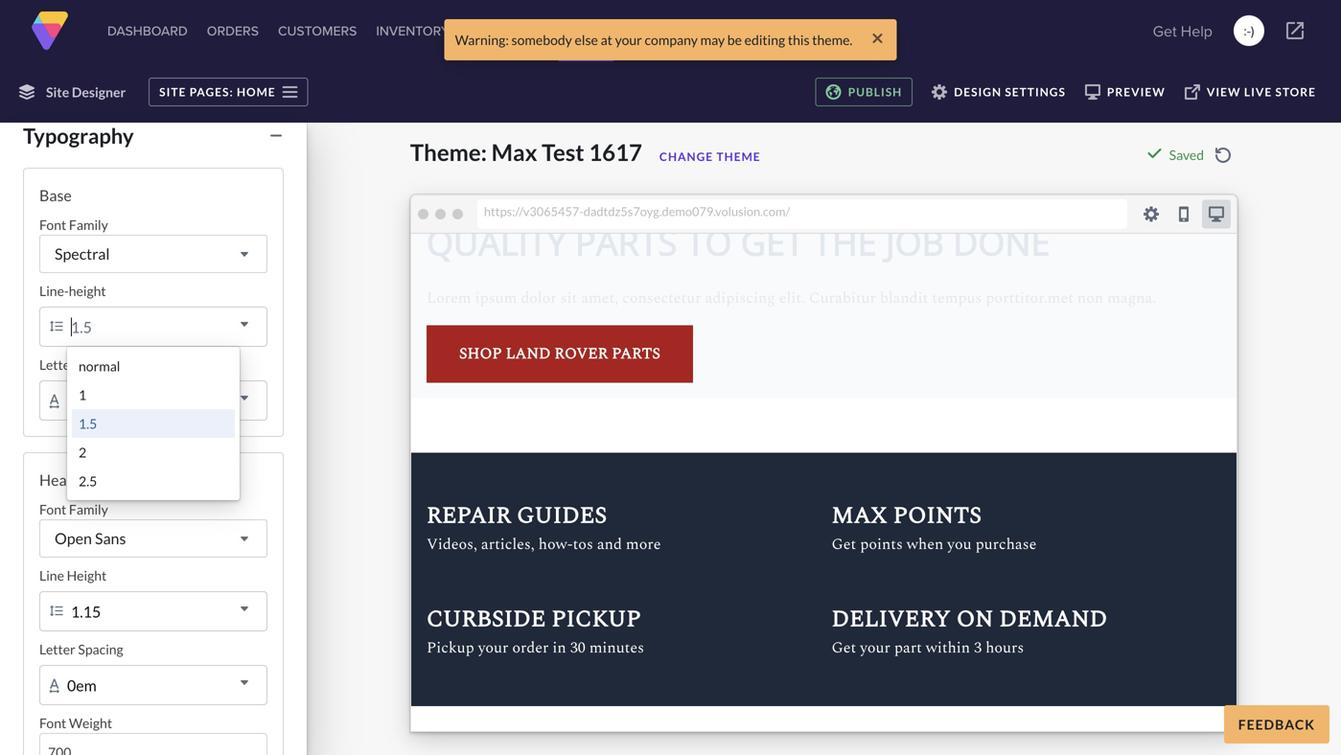 Task type: vqa. For each thing, say whether or not it's contained in the screenshot.
MARKETING
yes



Task type: describe. For each thing, give the bounding box(es) containing it.
reports
[[629, 21, 687, 40]]

line height
[[39, 568, 107, 584]]

saved
[[1170, 147, 1205, 163]]

site for site designer
[[46, 84, 69, 100]]

site pages: home button
[[149, 78, 308, 106]]

theme:
[[410, 139, 487, 166]]

1.5 link
[[72, 409, 235, 438]]

:-
[[1244, 21, 1251, 40]]

preview
[[1107, 85, 1166, 99]]

1.5 text field
[[39, 307, 268, 347]]

site pages: home
[[159, 85, 276, 99]]

sidebar element
[[0, 0, 307, 756]]

height
[[67, 568, 107, 584]]

design
[[562, 21, 610, 40]]

else
[[575, 32, 598, 48]]

family for heading
[[69, 502, 108, 518]]

weight
[[69, 715, 112, 732]]

font weight
[[39, 715, 112, 732]]

letter spacing
[[39, 642, 123, 658]]

open
[[55, 529, 92, 548]]

font for spectral
[[39, 217, 66, 233]]

get
[[1153, 20, 1177, 42]]

publish button
[[816, 78, 913, 106]]

open sans
[[55, 529, 126, 548]]

settings button
[[702, 0, 772, 61]]

change
[[660, 150, 714, 163]]

at
[[601, 32, 613, 48]]

site designer
[[46, 84, 126, 100]]

design settings button
[[923, 78, 1076, 106]]

theme: max test 1617
[[410, 139, 642, 166]]

1 link
[[72, 381, 235, 409]]

font family for base
[[39, 217, 108, 233]]

company
[[645, 32, 698, 48]]

list box containing normal
[[67, 347, 240, 501]]

2.5
[[79, 473, 97, 490]]

heading
[[39, 471, 96, 490]]

dashboard image
[[31, 12, 69, 50]]

reports button
[[625, 0, 691, 61]]

2 2.5
[[79, 444, 97, 490]]

view live store button
[[1176, 78, 1326, 106]]

may
[[701, 32, 725, 48]]

1.5
[[79, 416, 97, 432]]

site for site pages: home
[[159, 85, 186, 99]]

spectral button
[[39, 235, 268, 273]]

this
[[788, 32, 810, 48]]

Heading weight text field
[[39, 734, 268, 756]]

font for open sans
[[39, 502, 66, 518]]

2 link
[[72, 438, 235, 467]]

feedback
[[1239, 717, 1316, 733]]

marketing button
[[465, 0, 547, 61]]

customers button
[[274, 0, 361, 61]]

0em text field for open sans
[[39, 665, 268, 706]]

design button
[[559, 0, 614, 61]]

inventory button
[[372, 0, 453, 61]]

spacing
[[78, 642, 123, 658]]

view
[[1207, 85, 1241, 99]]

warning: somebody else at your company may be editing this theme.
[[455, 32, 853, 48]]

:-) link
[[1234, 15, 1265, 46]]

theme
[[717, 150, 761, 163]]

1
[[79, 387, 86, 403]]

settings
[[1005, 85, 1066, 99]]

designer
[[72, 84, 126, 100]]

1.15 text field
[[39, 592, 268, 632]]

marketing
[[469, 21, 543, 40]]

spacing
[[80, 357, 124, 373]]

base
[[39, 186, 72, 205]]

test
[[542, 139, 585, 166]]



Task type: locate. For each thing, give the bounding box(es) containing it.
editing
[[745, 32, 786, 48]]

live
[[1245, 85, 1273, 99]]

https://v3065457-dadtdz5s7oyg.demo079.volusion.com/
[[484, 204, 790, 219]]

normal
[[79, 358, 120, 374]]

2
[[79, 444, 86, 461]]

0 vertical spatial font
[[39, 217, 66, 233]]

font family for heading
[[39, 502, 108, 518]]

)
[[1251, 21, 1255, 40]]

family down the 2.5
[[69, 502, 108, 518]]

2 font family from the top
[[39, 502, 108, 518]]

0em text field
[[39, 381, 268, 421], [39, 665, 268, 706]]

get help link
[[1147, 12, 1219, 50]]

line-
[[39, 283, 69, 299]]

1 0em text field from the top
[[39, 381, 268, 421]]

dashboard link
[[104, 0, 192, 61]]

site left 'designer'
[[46, 84, 69, 100]]

1 vertical spatial font family
[[39, 502, 108, 518]]

theme.
[[812, 32, 853, 48]]

1 font family from the top
[[39, 217, 108, 233]]

0em text field for spectral
[[39, 381, 268, 421]]

orders button
[[203, 0, 263, 61]]

1 vertical spatial family
[[69, 502, 108, 518]]

site inside button
[[159, 85, 186, 99]]

0 horizontal spatial site
[[46, 84, 69, 100]]

:-)
[[1244, 21, 1255, 40]]

your
[[615, 32, 642, 48]]

0 vertical spatial family
[[69, 217, 108, 233]]

height
[[69, 283, 106, 299]]

inventory
[[376, 21, 450, 40]]

design
[[954, 85, 1002, 99]]

settings
[[706, 21, 768, 40]]

orders
[[207, 21, 259, 40]]

list box
[[67, 347, 240, 501]]

feedback button
[[1224, 706, 1330, 744]]

pages:
[[190, 85, 234, 99]]

volusion-logo link
[[31, 12, 69, 50]]

1617
[[589, 139, 642, 166]]

saved image
[[1148, 146, 1163, 161]]

view live store
[[1207, 85, 1317, 99]]

publish
[[848, 85, 903, 99]]

letter
[[39, 642, 75, 658]]

0em text field up heading weight text field
[[39, 665, 268, 706]]

font left weight
[[39, 715, 66, 732]]

family
[[69, 217, 108, 233], [69, 502, 108, 518]]

family up spectral
[[69, 217, 108, 233]]

2 family from the top
[[69, 502, 108, 518]]

1 font from the top
[[39, 217, 66, 233]]

letter-
[[39, 357, 80, 373]]

home
[[237, 85, 276, 99]]

normal link
[[72, 352, 235, 381]]

line
[[39, 568, 64, 584]]

typography button
[[13, 119, 293, 152]]

1 vertical spatial 0em text field
[[39, 665, 268, 706]]

warning:
[[455, 32, 509, 48]]

0 vertical spatial font family
[[39, 217, 108, 233]]

sans
[[95, 529, 126, 548]]

2 font from the top
[[39, 502, 66, 518]]

somebody
[[512, 32, 572, 48]]

dadtdz5s7oyg.demo079.volusion.com/
[[584, 204, 790, 219]]

0em text field up 2 link
[[39, 381, 268, 421]]

open sans button
[[39, 520, 268, 558]]

customers
[[278, 21, 357, 40]]

site left pages:
[[159, 85, 186, 99]]

design settings
[[954, 85, 1066, 99]]

get help
[[1153, 20, 1213, 42]]

preview button
[[1076, 78, 1176, 106]]

1 1.5
[[79, 387, 97, 432]]

font down heading
[[39, 502, 66, 518]]

2 0em text field from the top
[[39, 665, 268, 706]]

change theme
[[660, 150, 761, 163]]

help
[[1181, 20, 1213, 42]]

font down base on the top left of page
[[39, 217, 66, 233]]

typography
[[23, 123, 134, 148]]

font
[[39, 217, 66, 233], [39, 502, 66, 518], [39, 715, 66, 732]]

font family up open
[[39, 502, 108, 518]]

https://v3065457-
[[484, 204, 584, 219]]

store
[[1276, 85, 1317, 99]]

be
[[728, 32, 742, 48]]

warning: somebody else at your company may be editing this theme. alert
[[445, 19, 863, 60]]

letter-spacing
[[39, 357, 124, 373]]

1 vertical spatial font
[[39, 502, 66, 518]]

1 horizontal spatial site
[[159, 85, 186, 99]]

dashboard
[[107, 21, 188, 40]]

line-height
[[39, 283, 106, 299]]

3 font from the top
[[39, 715, 66, 732]]

spectral
[[55, 245, 110, 263]]

font family up spectral
[[39, 217, 108, 233]]

max
[[492, 139, 538, 166]]

2 vertical spatial font
[[39, 715, 66, 732]]

2.5 link
[[72, 467, 235, 496]]

family for base
[[69, 217, 108, 233]]

1 family from the top
[[69, 217, 108, 233]]

0 vertical spatial 0em text field
[[39, 381, 268, 421]]



